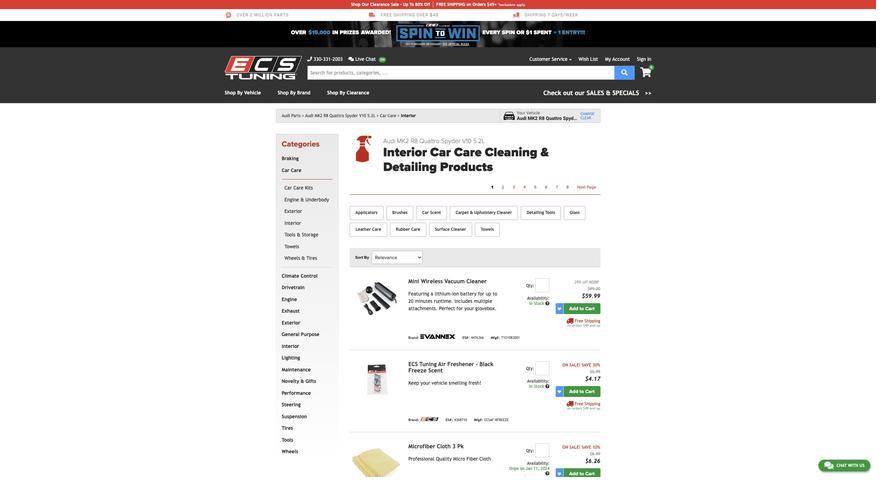 Task type: describe. For each thing, give the bounding box(es) containing it.
scent inside car scent link
[[430, 210, 441, 215]]

spyder for audi mk2 r8 quattro spyder v10 5.2l interior car care cleaning & detailing products
[[441, 137, 461, 145]]

control
[[301, 273, 318, 279]]

3 availability: from the top
[[527, 461, 550, 466]]

save for $6.26
[[582, 445, 591, 450]]

us
[[860, 463, 865, 468]]

in for mini wireless vacuum cleaner
[[529, 301, 533, 306]]

carpet & upholstery cleaner link
[[450, 206, 518, 220]]

leather care link
[[350, 223, 387, 237]]

add for $6.26
[[569, 471, 578, 477]]

free shipping over $49
[[381, 13, 439, 18]]

1 vertical spatial shipping
[[585, 319, 600, 324]]

3 qty: from the top
[[526, 448, 534, 453]]

scent inside ecs tuning air freshener - black freeze scent
[[428, 367, 443, 374]]

0 link
[[635, 65, 654, 78]]

1 vertical spatial free
[[575, 319, 583, 324]]

glass link
[[564, 206, 586, 220]]

2 vertical spatial shipping
[[585, 402, 600, 407]]

engine & underbody
[[285, 197, 329, 202]]

4 link
[[519, 183, 530, 192]]

parts
[[291, 113, 301, 118]]

multiple
[[474, 298, 492, 304]]

- for freshener
[[476, 361, 478, 368]]

shop for shop by clearance
[[327, 90, 338, 95]]

5 link
[[530, 183, 541, 192]]

mini
[[408, 278, 419, 285]]

surface
[[435, 227, 450, 232]]

my account link
[[605, 56, 630, 62]]

2 and from the top
[[590, 407, 596, 410]]

331-
[[323, 56, 333, 62]]

off
[[424, 2, 430, 7]]

stock for mini wireless vacuum cleaner
[[534, 301, 544, 306]]

& for tools & storage
[[297, 232, 300, 238]]

question circle image for in stock
[[545, 302, 550, 306]]

free
[[436, 2, 446, 7]]

lithium-
[[435, 291, 452, 297]]

shipping 7 days/week link
[[513, 12, 578, 18]]

es#: for cleaner
[[463, 336, 470, 340]]

mk2 for audi mk2 r8 quattro spyder v10 5.2l
[[315, 113, 322, 118]]

exterior inside car care subcategories element
[[285, 209, 302, 214]]

comments image for chat
[[824, 461, 834, 469]]

7 link
[[552, 183, 562, 192]]

0 vertical spatial exterior link
[[283, 206, 331, 218]]

7 inside shipping 7 days/week link
[[548, 13, 550, 18]]

shop our clearance sale - up to 80% off
[[351, 2, 430, 7]]

$1
[[526, 29, 532, 36]]

0 vertical spatial towels link
[[475, 223, 500, 237]]

by for vehicle
[[237, 90, 243, 95]]

r8 for audi mk2 r8 quattro spyder v10 5.2l
[[324, 113, 328, 118]]

1 add to wish list image from the top
[[558, 307, 561, 310]]

0 vertical spatial in
[[647, 56, 652, 62]]

1 vertical spatial exterior link
[[280, 317, 331, 329]]

0 vertical spatial vehicle
[[244, 90, 261, 95]]

off
[[583, 280, 588, 285]]

0 vertical spatial free
[[381, 13, 392, 18]]

5.2l for audi mk2 r8 quattro spyder v10 5.2l
[[367, 113, 375, 118]]

over for over $15,000 in prizes
[[291, 29, 306, 36]]

tires inside car care subcategories element
[[307, 255, 317, 261]]

1 add to cart button from the top
[[564, 303, 600, 314]]

.
[[469, 43, 470, 46]]

1 vertical spatial interior link
[[280, 341, 331, 352]]

to for $4.17 add to cart button
[[580, 389, 584, 395]]

tires link
[[280, 423, 331, 434]]

2 add to wish list image from the top
[[558, 390, 561, 393]]

wireless
[[421, 278, 443, 285]]

lighting
[[282, 355, 300, 361]]

*exclusions
[[498, 3, 516, 6]]

es#: 4476366
[[463, 336, 484, 340]]

on sale!                         save 30% $5.99 $4.17
[[563, 363, 600, 382]]

live chat link
[[348, 56, 386, 63]]

es#4000974 - 029327sch01a - microfiber cloth 3 pk - professional quality micro fiber cloth - schwaben - audi bmw volkswagen mercedes benz mini porsche image
[[350, 444, 403, 477]]

with
[[848, 463, 858, 468]]

sales
[[587, 89, 604, 97]]

cleaner for vacuum
[[467, 278, 487, 285]]

0 vertical spatial chat
[[366, 56, 376, 62]]

2 free shipping on orders $49 and up from the top
[[568, 402, 600, 410]]

your inside featuring a lithium-ion battery for up to 20 minutes runtime. includes multiple attachments. perfect for your glovebox.
[[464, 306, 474, 311]]

orders
[[473, 2, 486, 7]]

audi for audi parts
[[282, 113, 290, 118]]

1 inside 1 link
[[491, 185, 493, 190]]

applicators link
[[350, 206, 384, 220]]

5
[[534, 185, 537, 190]]

to for $6.26 add to cart button
[[580, 471, 584, 477]]

parts
[[274, 13, 289, 18]]

our
[[362, 2, 369, 7]]

add to cart button for $6.26
[[564, 468, 600, 477]]

7 inside 7 link
[[556, 185, 558, 190]]

ecsaf-
[[485, 418, 495, 422]]

care inside car care kits link
[[293, 185, 304, 191]]

engine for engine
[[282, 297, 297, 302]]

& for engine & underbody
[[301, 197, 304, 202]]

search image
[[622, 69, 628, 75]]

0 horizontal spatial your
[[421, 380, 430, 386]]

interior inside car care subcategories element
[[285, 220, 301, 226]]

on for $4.17
[[563, 363, 568, 368]]

exhaust link
[[280, 305, 331, 317]]

care inside audi mk2 r8 quattro spyder v10 5.2l interior car care cleaning & detailing products
[[454, 145, 482, 160]]

steering
[[282, 402, 301, 408]]

0 vertical spatial shipping
[[525, 13, 546, 18]]

add for $4.17
[[569, 389, 578, 395]]

v10 inside your vehicle audi mk2 r8 quattro spyder v10 5.2l
[[579, 115, 588, 121]]

ion
[[452, 291, 459, 297]]

add to cart for $4.17
[[569, 389, 595, 395]]

towels inside car care subcategories element
[[285, 244, 299, 249]]

brand: for mini wireless vacuum cleaner
[[408, 336, 419, 340]]

carpet
[[456, 210, 469, 215]]

rubber care
[[396, 227, 420, 232]]

interior inside audi mk2 r8 quattro spyder v10 5.2l interior car care cleaning & detailing products
[[383, 145, 427, 160]]

question circle image
[[545, 384, 550, 389]]

car for the right car care link
[[380, 113, 386, 118]]

availability: for ecs tuning air freshener - black freeze scent
[[527, 379, 550, 384]]

cart for $4.17
[[585, 389, 595, 395]]

brand: for ecs tuning air freshener - black freeze scent
[[408, 418, 419, 422]]

bfreeze
[[495, 418, 509, 422]]

on for $6.26
[[563, 445, 568, 450]]

1 vertical spatial $49
[[583, 324, 589, 327]]

clearance for by
[[347, 90, 369, 95]]

your vehicle audi mk2 r8 quattro spyder v10 5.2l
[[517, 110, 598, 121]]

spyder inside your vehicle audi mk2 r8 quattro spyder v10 5.2l
[[563, 115, 578, 121]]

wish list link
[[579, 56, 598, 62]]

mini wireless vacuum cleaner link
[[408, 278, 487, 285]]

vehicle
[[432, 380, 447, 386]]

1 add to cart from the top
[[569, 306, 595, 312]]

qty: for ecs tuning air freshener - black freeze scent
[[526, 366, 534, 371]]

in for ecs tuning air freshener - black freeze scent
[[529, 384, 533, 389]]

rubber care link
[[390, 223, 426, 237]]

care inside leather care "link"
[[372, 227, 381, 232]]

1 orders from the top
[[572, 324, 582, 327]]

tools for tools link
[[282, 437, 293, 443]]

0 vertical spatial car care
[[380, 113, 396, 118]]

ecs tuning 'spin to win' contest logo image
[[396, 24, 480, 41]]

attachments.
[[408, 306, 438, 311]]

1 horizontal spatial chat
[[837, 463, 847, 468]]

car scent link
[[416, 206, 447, 220]]

20
[[408, 298, 414, 304]]

a
[[431, 291, 433, 297]]

professional quality micro fiber cloth
[[408, 456, 491, 462]]

products
[[440, 159, 493, 174]]

wheels & tires link
[[283, 253, 331, 264]]

1 cart from the top
[[585, 306, 595, 312]]

10%
[[593, 445, 600, 450]]

maintenance link
[[280, 364, 331, 376]]

by right sort
[[364, 255, 369, 260]]

audi inside your vehicle audi mk2 r8 quattro spyder v10 5.2l
[[517, 115, 527, 121]]

add to cart button for $4.17
[[564, 386, 600, 397]]

0 horizontal spatial cleaner
[[451, 227, 466, 232]]

car scent
[[422, 210, 441, 215]]

maintenance
[[282, 367, 311, 372]]

engine for engine & underbody
[[285, 197, 299, 202]]

2 vertical spatial $49
[[583, 407, 589, 410]]

tools for tools & storage
[[285, 232, 295, 238]]

shipping 7 days/week
[[525, 13, 578, 18]]

1 vertical spatial cloth
[[479, 456, 491, 462]]

2 vertical spatial free
[[575, 402, 583, 407]]

featuring
[[408, 291, 429, 297]]

0 vertical spatial interior link
[[283, 218, 331, 229]]

quattro for audi mk2 r8 quattro spyder v10 5.2l
[[330, 113, 344, 118]]

suspension
[[282, 414, 307, 419]]

- for sale
[[400, 2, 402, 7]]

4
[[523, 185, 526, 190]]

6
[[545, 185, 548, 190]]

add to cart for $6.26
[[569, 471, 595, 477]]

cleaning
[[485, 145, 538, 160]]

up
[[403, 2, 408, 7]]

1 horizontal spatial car care link
[[380, 113, 400, 118]]

shop by vehicle
[[225, 90, 261, 95]]

audi for audi mk2 r8 quattro spyder v10 5.2l interior car care cleaning & detailing products
[[383, 137, 395, 145]]

wheels & tires
[[285, 255, 317, 261]]

over $15,000 in prizes
[[291, 29, 359, 36]]

mfg#: ty21083001
[[491, 336, 520, 340]]

ecs tuning air freshener - black freeze scent
[[408, 361, 494, 374]]

cleaner for upholstery
[[497, 210, 512, 215]]

by for clearance
[[340, 90, 345, 95]]

freeze
[[408, 367, 427, 374]]

my account
[[605, 56, 630, 62]]

0 horizontal spatial car care link
[[280, 165, 331, 176]]

brand
[[297, 90, 310, 95]]

$6.26
[[585, 458, 600, 465]]

1 vertical spatial tires
[[282, 425, 293, 431]]

general purpose
[[282, 332, 319, 337]]

& for sales & specials
[[606, 89, 611, 97]]

shopping cart image
[[640, 68, 652, 77]]

0 vertical spatial tools
[[545, 210, 555, 215]]

1 vertical spatial exterior
[[282, 320, 300, 326]]

& for novelty & gifts
[[301, 379, 304, 384]]

apply
[[517, 3, 525, 6]]

up inside featuring a lithium-ion battery for up to 20 minutes runtime. includes multiple attachments. perfect for your glovebox.
[[486, 291, 491, 297]]

audi mk2 r8 quattro spyder v10 5.2l
[[305, 113, 375, 118]]

spyder for audi mk2 r8 quattro spyder v10 5.2l
[[345, 113, 358, 118]]

shop for shop by brand
[[278, 90, 289, 95]]

specials
[[613, 89, 639, 97]]

comments image for live
[[348, 57, 354, 62]]

clearance for our
[[370, 2, 390, 7]]

6 link
[[541, 183, 552, 192]]

v10 for audi mk2 r8 quattro spyder v10 5.2l
[[359, 113, 366, 118]]

audi mk2 r8 quattro spyder v10 5.2l interior car care cleaning & detailing products
[[383, 137, 549, 174]]

qty: for mini wireless vacuum cleaner
[[526, 283, 534, 288]]

includes
[[455, 298, 473, 304]]

car care subcategories element
[[282, 179, 333, 268]]

novelty & gifts
[[282, 379, 316, 384]]



Task type: vqa. For each thing, say whether or not it's contained in the screenshot.
the Car
yes



Task type: locate. For each thing, give the bounding box(es) containing it.
& for carpet & upholstery cleaner
[[470, 210, 473, 215]]

1 in stock from the top
[[529, 301, 545, 306]]

add to cart button down $6.26
[[564, 468, 600, 477]]

detailing inside detailing tools link
[[527, 210, 544, 215]]

no purchase necessary. see official rules .
[[406, 43, 470, 46]]

detailing inside audi mk2 r8 quattro spyder v10 5.2l interior car care cleaning & detailing products
[[383, 159, 437, 174]]

perfect
[[439, 306, 455, 311]]

exterior link
[[283, 206, 331, 218], [280, 317, 331, 329]]

2 horizontal spatial v10
[[579, 115, 588, 121]]

mk2 inside your vehicle audi mk2 r8 quattro spyder v10 5.2l
[[528, 115, 538, 121]]

next page
[[577, 185, 596, 190]]

1 horizontal spatial detailing
[[527, 210, 544, 215]]

1 on from the top
[[563, 363, 568, 368]]

0 horizontal spatial spyder
[[345, 113, 358, 118]]

0 horizontal spatial cloth
[[437, 443, 451, 450]]

pk
[[457, 443, 464, 450]]

2003
[[333, 56, 343, 62]]

3 add to cart button from the top
[[564, 468, 600, 477]]

customer service
[[530, 56, 568, 62]]

audi for audi mk2 r8 quattro spyder v10 5.2l
[[305, 113, 314, 118]]

1 vertical spatial cart
[[585, 389, 595, 395]]

80%
[[415, 2, 423, 7]]

wheels for wheels & tires
[[285, 255, 300, 261]]

& for wheels & tires
[[302, 255, 305, 261]]

towels link
[[475, 223, 500, 237], [283, 241, 331, 253]]

sales & specials
[[587, 89, 639, 97]]

wheels inside car care subcategories element
[[285, 255, 300, 261]]

1 vertical spatial add to cart button
[[564, 386, 600, 397]]

and down $4.17 at the bottom
[[590, 407, 596, 410]]

category navigation element
[[276, 134, 339, 463]]

&
[[606, 89, 611, 97], [541, 145, 549, 160], [301, 197, 304, 202], [470, 210, 473, 215], [297, 232, 300, 238], [302, 255, 305, 261], [301, 379, 304, 384]]

4368710
[[454, 418, 467, 422]]

0 horizontal spatial towels link
[[283, 241, 331, 253]]

ecs tuning air freshener - black freeze scent link
[[408, 361, 494, 374]]

3 add from the top
[[569, 471, 578, 477]]

clear
[[581, 116, 591, 120]]

5.2l inside your vehicle audi mk2 r8 quattro spyder v10 5.2l
[[589, 115, 598, 121]]

0
[[650, 65, 653, 69]]

1 vertical spatial brand:
[[408, 418, 419, 422]]

mfg#: for ecs tuning air freshener - black freeze scent
[[474, 418, 483, 422]]

cleaner up battery
[[467, 278, 487, 285]]

2 vertical spatial tools
[[282, 437, 293, 443]]

exterior down engine & underbody
[[285, 209, 302, 214]]

by up audi mk2 r8 quattro spyder v10 5.2l link
[[340, 90, 345, 95]]

sale! for $4.17
[[570, 363, 581, 368]]

live chat
[[355, 56, 376, 62]]

on inside on sale!                         save 30% $5.99 $4.17
[[563, 363, 568, 368]]

free shipping on orders $49 and up down $59.99
[[568, 319, 600, 327]]

1 horizontal spatial towels link
[[475, 223, 500, 237]]

brand: left evannex - corporate logo
[[408, 336, 419, 340]]

2 horizontal spatial 5.2l
[[589, 115, 598, 121]]

0 horizontal spatial 7
[[548, 13, 550, 18]]

care inside car care link
[[291, 167, 301, 173]]

0 horizontal spatial comments image
[[348, 57, 354, 62]]

- inside the shop our clearance sale - up to 80% off link
[[400, 2, 402, 7]]

sale! for $6.26
[[570, 445, 581, 450]]

ty21083001
[[501, 336, 520, 340]]

& right "carpet"
[[470, 210, 473, 215]]

3 inside 3 link
[[513, 185, 515, 190]]

cart down $4.17 at the bottom
[[585, 389, 595, 395]]

detailing tools
[[527, 210, 555, 215]]

next page link
[[573, 183, 600, 192]]

es#4476366 - ty21083001 - mini wireless vacuum cleaner - featuring a lithium-ion battery for up to 20 minutes runtime. includes multiple attachments. perfect for your glovebox. - evannex - audi bmw volkswagen mercedes benz mini porsche image
[[350, 278, 403, 318]]

question circle image
[[545, 302, 550, 306], [545, 471, 550, 476]]

wheels down tools link
[[282, 449, 298, 455]]

1 horizontal spatial cleaner
[[467, 278, 487, 285]]

cart for $6.26
[[585, 471, 595, 477]]

quattro inside your vehicle audi mk2 r8 quattro spyder v10 5.2l
[[546, 115, 562, 121]]

up down $4.17 at the bottom
[[597, 407, 600, 410]]

quattro inside audi mk2 r8 quattro spyder v10 5.2l interior car care cleaning & detailing products
[[420, 137, 440, 145]]

0 vertical spatial for
[[478, 291, 484, 297]]

evannex - corporate logo image
[[421, 334, 456, 339]]

sale! left 10%
[[570, 445, 581, 450]]

2 in stock from the top
[[529, 384, 545, 389]]

3 left 4 link
[[513, 185, 515, 190]]

comments image left chat with us at the right bottom of the page
[[824, 461, 834, 469]]

2 on from the top
[[563, 445, 568, 450]]

2 vertical spatial cleaner
[[467, 278, 487, 285]]

in
[[332, 29, 338, 36]]

0 horizontal spatial over
[[237, 13, 249, 18]]

0 horizontal spatial mfg#:
[[474, 418, 483, 422]]

tools left storage
[[285, 232, 295, 238]]

spyder down shop by clearance
[[345, 113, 358, 118]]

mfg#:
[[491, 336, 500, 340], [474, 418, 483, 422]]

0 vertical spatial qty:
[[526, 283, 534, 288]]

cart down $59.99
[[585, 306, 595, 312]]

braking link
[[280, 153, 331, 165]]

audi inside audi mk2 r8 quattro spyder v10 5.2l interior car care cleaning & detailing products
[[383, 137, 395, 145]]

save left 10%
[[582, 445, 591, 450]]

ecs tuning image
[[225, 56, 302, 79]]

2 horizontal spatial mk2
[[528, 115, 538, 121]]

3 add to cart from the top
[[569, 471, 595, 477]]

2 vertical spatial up
[[597, 407, 600, 410]]

0 vertical spatial 1
[[558, 29, 561, 36]]

over left $15,000
[[291, 29, 306, 36]]

7 left days/week
[[548, 13, 550, 18]]

add to cart down $4.17 at the bottom
[[569, 389, 595, 395]]

0 vertical spatial stock
[[534, 301, 544, 306]]

vehicle down 'ecs tuning' image
[[244, 90, 261, 95]]

1 vertical spatial up
[[597, 324, 600, 327]]

2 vertical spatial availability:
[[527, 461, 550, 466]]

air
[[438, 361, 446, 368]]

$49 down $59.99
[[583, 324, 589, 327]]

1 horizontal spatial towels
[[481, 227, 494, 232]]

0 vertical spatial free shipping on orders $49 and up
[[568, 319, 600, 327]]

1 vertical spatial orders
[[572, 407, 582, 410]]

1 vertical spatial 1
[[491, 185, 493, 190]]

brushes
[[392, 210, 408, 215]]

over left million
[[237, 13, 249, 18]]

for up the multiple
[[478, 291, 484, 297]]

general
[[282, 332, 300, 337]]

scent up surface
[[430, 210, 441, 215]]

0 vertical spatial add to cart
[[569, 306, 595, 312]]

1 vertical spatial 3
[[452, 443, 456, 450]]

es#: for freshener
[[446, 418, 453, 422]]

to inside featuring a lithium-ion battery for up to 20 minutes runtime. includes multiple attachments. perfect for your glovebox.
[[493, 291, 497, 297]]

car for left car care link
[[282, 167, 289, 173]]

2 add from the top
[[569, 389, 578, 395]]

surface cleaner
[[435, 227, 466, 232]]

$49 right over
[[430, 13, 439, 18]]

1 vertical spatial engine
[[282, 297, 297, 302]]

- inside ecs tuning air freshener - black freeze scent
[[476, 361, 478, 368]]

your down includes
[[464, 306, 474, 311]]

over for over 2 million parts
[[237, 13, 249, 18]]

wheels for wheels
[[282, 449, 298, 455]]

1 vertical spatial add to cart
[[569, 389, 595, 395]]

& left storage
[[297, 232, 300, 238]]

2 inside over 2 million parts link
[[250, 13, 253, 18]]

r8 inside audi mk2 r8 quattro spyder v10 5.2l interior car care cleaning & detailing products
[[411, 137, 418, 145]]

1 add from the top
[[569, 306, 578, 312]]

vehicle right your
[[526, 110, 540, 115]]

0 vertical spatial towels
[[481, 227, 494, 232]]

0 horizontal spatial 5.2l
[[367, 113, 375, 118]]

ecs - corporate logo image
[[421, 417, 439, 421]]

0 vertical spatial detailing
[[383, 159, 437, 174]]

engine up exhaust
[[282, 297, 297, 302]]

by left brand on the left
[[290, 90, 296, 95]]

to down on sale!                         save 30% $5.99 $4.17 on the right bottom of page
[[580, 389, 584, 395]]

days/week
[[552, 13, 578, 18]]

detailing tools link
[[521, 206, 561, 220]]

1 horizontal spatial spyder
[[441, 137, 461, 145]]

1 horizontal spatial es#:
[[463, 336, 470, 340]]

v10 inside audi mk2 r8 quattro spyder v10 5.2l interior car care cleaning & detailing products
[[462, 137, 472, 145]]

0 vertical spatial -
[[400, 2, 402, 7]]

towels down carpet & upholstery cleaner link
[[481, 227, 494, 232]]

towels link down storage
[[283, 241, 331, 253]]

1 right =
[[558, 29, 561, 36]]

cleaner right upholstery
[[497, 210, 512, 215]]

0 vertical spatial comments image
[[348, 57, 354, 62]]

es#4368710 - ecsaf-bfreeze - ecs tuning air freshener - black freeze scent - keep your vehicle smelling fresh! - ecs - audi bmw volkswagen mercedes benz mini porsche image
[[350, 361, 403, 401]]

gifts
[[306, 379, 316, 384]]

0 vertical spatial engine
[[285, 197, 299, 202]]

1 vertical spatial in stock
[[529, 384, 545, 389]]

$49 down $4.17 at the bottom
[[583, 407, 589, 410]]

add to cart button down $59.99
[[564, 303, 600, 314]]

availability: for mini wireless vacuum cleaner
[[527, 296, 550, 301]]

& left gifts
[[301, 379, 304, 384]]

to down $59.99
[[580, 306, 584, 312]]

2 vertical spatial qty:
[[526, 448, 534, 453]]

stock for ecs tuning air freshener - black freeze scent
[[534, 384, 544, 389]]

free down $59.99
[[575, 319, 583, 324]]

add right add to wish list icon
[[569, 471, 578, 477]]

and down $59.99
[[590, 324, 596, 327]]

shipping
[[394, 13, 415, 18]]

exterior link down engine & underbody
[[283, 206, 331, 218]]

sale! inside on sale!                         save 30% $5.99 $4.17
[[570, 363, 581, 368]]

wheels up climate
[[285, 255, 300, 261]]

free down on sale!                         save 30% $5.99 $4.17 on the right bottom of page
[[575, 402, 583, 407]]

drivetrain
[[282, 285, 305, 290]]

1 qty: from the top
[[526, 283, 534, 288]]

shop inside the shop our clearance sale - up to 80% off link
[[351, 2, 361, 7]]

1 free shipping on orders $49 and up from the top
[[568, 319, 600, 327]]

0 vertical spatial scent
[[430, 210, 441, 215]]

car care inside category navigation element
[[282, 167, 301, 173]]

1 vertical spatial save
[[582, 445, 591, 450]]

tools & storage link
[[283, 229, 331, 241]]

1 save from the top
[[582, 363, 591, 368]]

sort by
[[355, 255, 369, 260]]

car care
[[380, 113, 396, 118], [282, 167, 301, 173]]

mk2 inside audi mk2 r8 quattro spyder v10 5.2l interior car care cleaning & detailing products
[[397, 137, 409, 145]]

microfiber cloth 3 pk
[[408, 443, 464, 450]]

2 save from the top
[[582, 445, 591, 450]]

customer service button
[[530, 56, 572, 63]]

to
[[493, 291, 497, 297], [580, 306, 584, 312], [580, 389, 584, 395], [580, 471, 584, 477]]

& down car care kits
[[301, 197, 304, 202]]

1 vertical spatial question circle image
[[545, 471, 550, 476]]

None number field
[[536, 278, 550, 292], [536, 361, 550, 375], [536, 444, 550, 458], [536, 278, 550, 292], [536, 361, 550, 375], [536, 444, 550, 458]]

comments image
[[348, 57, 354, 62], [824, 461, 834, 469]]

2 cart from the top
[[585, 389, 595, 395]]

1 vertical spatial car care
[[282, 167, 301, 173]]

save left 30%
[[582, 363, 591, 368]]

every spin or $1 spent = 1 entry!!!
[[483, 29, 585, 36]]

0 vertical spatial 3
[[513, 185, 515, 190]]

2 left million
[[250, 13, 253, 18]]

0 vertical spatial over
[[237, 13, 249, 18]]

sale!
[[570, 363, 581, 368], [570, 445, 581, 450]]

- left black
[[476, 361, 478, 368]]

by down 'ecs tuning' image
[[237, 90, 243, 95]]

2 stock from the top
[[534, 384, 544, 389]]

1 vertical spatial tools
[[285, 232, 295, 238]]

shop by brand link
[[278, 90, 310, 95]]

exterior down exhaust
[[282, 320, 300, 326]]

2 question circle image from the top
[[545, 471, 550, 476]]

mk2 for audi mk2 r8 quattro spyder v10 5.2l interior car care cleaning & detailing products
[[397, 137, 409, 145]]

0 horizontal spatial vehicle
[[244, 90, 261, 95]]

- left "up"
[[400, 2, 402, 7]]

2 add to cart button from the top
[[564, 386, 600, 397]]

1 vertical spatial add
[[569, 389, 578, 395]]

r8 for audi mk2 r8 quattro spyder v10 5.2l interior car care cleaning & detailing products
[[411, 137, 418, 145]]

battery
[[460, 291, 477, 297]]

mfg#: left ecsaf-
[[474, 418, 483, 422]]

chat
[[366, 56, 376, 62], [837, 463, 847, 468]]

0 horizontal spatial mk2
[[315, 113, 322, 118]]

change
[[581, 112, 595, 116]]

keep your vehicle smelling fresh!
[[408, 380, 481, 386]]

sign
[[637, 56, 646, 62]]

upholstery
[[474, 210, 496, 215]]

0 vertical spatial question circle image
[[545, 302, 550, 306]]

exterior
[[285, 209, 302, 214], [282, 320, 300, 326]]

2 vertical spatial cart
[[585, 471, 595, 477]]

novelty & gifts link
[[280, 376, 331, 388]]

purchase
[[411, 43, 425, 46]]

es#: left 4368710
[[446, 418, 453, 422]]

clearance right our
[[370, 2, 390, 7]]

exterior link up the purpose
[[280, 317, 331, 329]]

shop for shop by vehicle
[[225, 90, 236, 95]]

shipping down $4.17 at the bottom
[[585, 402, 600, 407]]

2 vertical spatial add to cart
[[569, 471, 595, 477]]

cloth up quality
[[437, 443, 451, 450]]

cart down $6.26
[[585, 471, 595, 477]]

cleaner right surface
[[451, 227, 466, 232]]

0 vertical spatial in stock
[[529, 301, 545, 306]]

0 vertical spatial up
[[486, 291, 491, 297]]

1 horizontal spatial cloth
[[479, 456, 491, 462]]

3 cart from the top
[[585, 471, 595, 477]]

wheels
[[285, 255, 300, 261], [282, 449, 298, 455]]

car for car care kits link
[[285, 185, 292, 191]]

1 vertical spatial stock
[[534, 384, 544, 389]]

& up climate control
[[302, 255, 305, 261]]

purpose
[[301, 332, 319, 337]]

to up glovebox.
[[493, 291, 497, 297]]

2 qty: from the top
[[526, 366, 534, 371]]

save inside on sale!                         save 10% $6.99 $6.26
[[582, 445, 591, 450]]

in stock for ecs tuning air freshener - black freeze scent
[[529, 384, 545, 389]]

2 horizontal spatial r8
[[539, 115, 545, 121]]

1 vertical spatial qty:
[[526, 366, 534, 371]]

scent up vehicle
[[428, 367, 443, 374]]

sale! inside on sale!                         save 10% $6.99 $6.26
[[570, 445, 581, 450]]

1 stock from the top
[[534, 301, 544, 306]]

1 vertical spatial 2
[[502, 185, 504, 190]]

0 horizontal spatial -
[[400, 2, 402, 7]]

$49 inside free shipping over $49 link
[[430, 13, 439, 18]]

es#:
[[463, 336, 470, 340], [446, 418, 453, 422]]

v10 for audi mk2 r8 quattro spyder v10 5.2l interior car care cleaning & detailing products
[[462, 137, 472, 145]]

steering link
[[280, 399, 331, 411]]

towels
[[481, 227, 494, 232], [285, 244, 299, 249]]

paginated product list navigation navigation
[[383, 183, 600, 192]]

save for $4.17
[[582, 363, 591, 368]]

330-
[[314, 56, 323, 62]]

engine
[[285, 197, 299, 202], [282, 297, 297, 302]]

2 orders from the top
[[572, 407, 582, 410]]

add to cart down $59.99
[[569, 306, 595, 312]]

on
[[563, 363, 568, 368], [563, 445, 568, 450]]

1 question circle image from the top
[[545, 302, 550, 306]]

vehicle inside your vehicle audi mk2 r8 quattro spyder v10 5.2l
[[526, 110, 540, 115]]

brushes link
[[386, 206, 414, 220]]

live
[[355, 56, 364, 62]]

1 horizontal spatial vehicle
[[526, 110, 540, 115]]

phone image
[[307, 57, 312, 62]]

quality
[[436, 456, 452, 462]]

shipping down $59.99
[[585, 319, 600, 324]]

tools left glass
[[545, 210, 555, 215]]

0 horizontal spatial detailing
[[383, 159, 437, 174]]

7 left the 8 link
[[556, 185, 558, 190]]

Search text field
[[307, 66, 614, 80]]

0 horizontal spatial towels
[[285, 244, 299, 249]]

& right sales
[[606, 89, 611, 97]]

in stock for mini wireless vacuum cleaner
[[529, 301, 545, 306]]

1 vertical spatial on
[[563, 445, 568, 450]]

towels link down carpet & upholstery cleaner link
[[475, 223, 500, 237]]

rubber
[[396, 227, 410, 232]]

performance link
[[280, 388, 331, 399]]

storage
[[302, 232, 318, 238]]

clearance up audi mk2 r8 quattro spyder v10 5.2l link
[[347, 90, 369, 95]]

3 link
[[508, 183, 519, 192]]

engine down car care kits
[[285, 197, 299, 202]]

chat right live
[[366, 56, 376, 62]]

& inside audi mk2 r8 quattro spyder v10 5.2l interior car care cleaning & detailing products
[[541, 145, 549, 160]]

1 brand: from the top
[[408, 336, 419, 340]]

0 horizontal spatial 3
[[452, 443, 456, 450]]

your right keep
[[421, 380, 430, 386]]

0 vertical spatial clearance
[[370, 2, 390, 7]]

comments image inside the "live chat" link
[[348, 57, 354, 62]]

cloth right 'fiber' at the right
[[479, 456, 491, 462]]

care inside rubber care link
[[411, 227, 420, 232]]

free down shop our clearance sale - up to 80% off
[[381, 13, 392, 18]]

1 horizontal spatial quattro
[[420, 137, 440, 145]]

tools down tires link
[[282, 437, 293, 443]]

2 brand: from the top
[[408, 418, 419, 422]]

by
[[237, 90, 243, 95], [290, 90, 296, 95], [340, 90, 345, 95], [364, 255, 369, 260]]

1 vertical spatial towels link
[[283, 241, 331, 253]]

2 vertical spatial add to cart button
[[564, 468, 600, 477]]

2 inside 2 link
[[502, 185, 504, 190]]

1 left 2 link
[[491, 185, 493, 190]]

by for brand
[[290, 90, 296, 95]]

add down 39% off msrp $99.00 $59.99
[[569, 306, 578, 312]]

up up the multiple
[[486, 291, 491, 297]]

2 availability: from the top
[[527, 379, 550, 384]]

up
[[486, 291, 491, 297], [597, 324, 600, 327], [597, 407, 600, 410]]

add down on sale!                         save 30% $5.99 $4.17 on the right bottom of page
[[569, 389, 578, 395]]

comments image left live
[[348, 57, 354, 62]]

1 availability: from the top
[[527, 296, 550, 301]]

interior link down the purpose
[[280, 341, 331, 352]]

tools link
[[280, 434, 331, 446]]

0 vertical spatial es#:
[[463, 336, 470, 340]]

question circle image for ships on jan 11, 2024
[[545, 471, 550, 476]]

tuning
[[420, 361, 437, 368]]

sale! left 30%
[[570, 363, 581, 368]]

tools inside car care subcategories element
[[285, 232, 295, 238]]

2 vertical spatial add
[[569, 471, 578, 477]]

$49
[[430, 13, 439, 18], [583, 324, 589, 327], [583, 407, 589, 410]]

0 horizontal spatial tires
[[282, 425, 293, 431]]

0 vertical spatial and
[[590, 324, 596, 327]]

my
[[605, 56, 611, 62]]

r8 inside your vehicle audi mk2 r8 quattro spyder v10 5.2l
[[539, 115, 545, 121]]

see official rules link
[[443, 42, 469, 47]]

1 vertical spatial mfg#:
[[474, 418, 483, 422]]

mfg#: for mini wireless vacuum cleaner
[[491, 336, 500, 340]]

tires up control
[[307, 255, 317, 261]]

0 vertical spatial add
[[569, 306, 578, 312]]

5.2l inside audi mk2 r8 quattro spyder v10 5.2l interior car care cleaning & detailing products
[[473, 137, 485, 145]]

r8
[[324, 113, 328, 118], [539, 115, 545, 121], [411, 137, 418, 145]]

to down on sale!                         save 10% $6.99 $6.26
[[580, 471, 584, 477]]

add to wish list image
[[558, 307, 561, 310], [558, 390, 561, 393]]

1 horizontal spatial mfg#:
[[491, 336, 500, 340]]

comments image inside chat with us link
[[824, 461, 834, 469]]

0 vertical spatial orders
[[572, 324, 582, 327]]

add to wish list image
[[558, 472, 561, 476]]

free shipping on orders $49 and up down $4.17 at the bottom
[[568, 402, 600, 410]]

microfiber
[[408, 443, 435, 450]]

up down $59.99
[[597, 324, 600, 327]]

car inside audi mk2 r8 quattro spyder v10 5.2l interior car care cleaning & detailing products
[[430, 145, 451, 160]]

sales & specials link
[[544, 88, 652, 98]]

0 horizontal spatial for
[[457, 306, 463, 311]]

1 vertical spatial sale!
[[570, 445, 581, 450]]

add to cart button down $4.17 at the bottom
[[564, 386, 600, 397]]

save inside on sale!                         save 30% $5.99 $4.17
[[582, 363, 591, 368]]

list
[[590, 56, 598, 62]]

for down includes
[[457, 306, 463, 311]]

1 sale! from the top
[[570, 363, 581, 368]]

care
[[388, 113, 396, 118], [454, 145, 482, 160], [291, 167, 301, 173], [293, 185, 304, 191], [372, 227, 381, 232], [411, 227, 420, 232]]

1 and from the top
[[590, 324, 596, 327]]

spyder inside audi mk2 r8 quattro spyder v10 5.2l interior car care cleaning & detailing products
[[441, 137, 461, 145]]

es#: 4368710
[[446, 418, 467, 422]]

engine inside car care subcategories element
[[285, 197, 299, 202]]

2 add to cart from the top
[[569, 389, 595, 395]]

2 sale! from the top
[[570, 445, 581, 450]]

prizes
[[340, 29, 359, 36]]

spyder left clear at the top of page
[[563, 115, 578, 121]]

0 horizontal spatial quattro
[[330, 113, 344, 118]]

tires
[[307, 255, 317, 261], [282, 425, 293, 431]]

shop for shop our clearance sale - up to 80% off
[[351, 2, 361, 7]]

1 horizontal spatial v10
[[462, 137, 472, 145]]

on inside on sale!                         save 10% $6.99 $6.26
[[563, 445, 568, 450]]

30%
[[593, 363, 600, 368]]

tires down 'suspension'
[[282, 425, 293, 431]]

featuring a lithium-ion battery for up to 20 minutes runtime. includes multiple attachments. perfect for your glovebox.
[[408, 291, 497, 311]]

5.2l for audi mk2 r8 quattro spyder v10 5.2l interior car care cleaning & detailing products
[[473, 137, 485, 145]]

quattro for audi mk2 r8 quattro spyder v10 5.2l interior car care cleaning & detailing products
[[420, 137, 440, 145]]

1 vertical spatial over
[[291, 29, 306, 36]]

2 right 1 link
[[502, 185, 504, 190]]

to for first add to cart button from the top of the page
[[580, 306, 584, 312]]

wheels link
[[280, 446, 331, 458]]

on sale!                         save 10% $6.99 $6.26
[[563, 445, 600, 465]]

chat left with
[[837, 463, 847, 468]]

& right cleaning
[[541, 145, 549, 160]]

mfg#: left ty21083001
[[491, 336, 500, 340]]

3 left 'pk'
[[452, 443, 456, 450]]

towels up wheels & tires
[[285, 244, 299, 249]]



